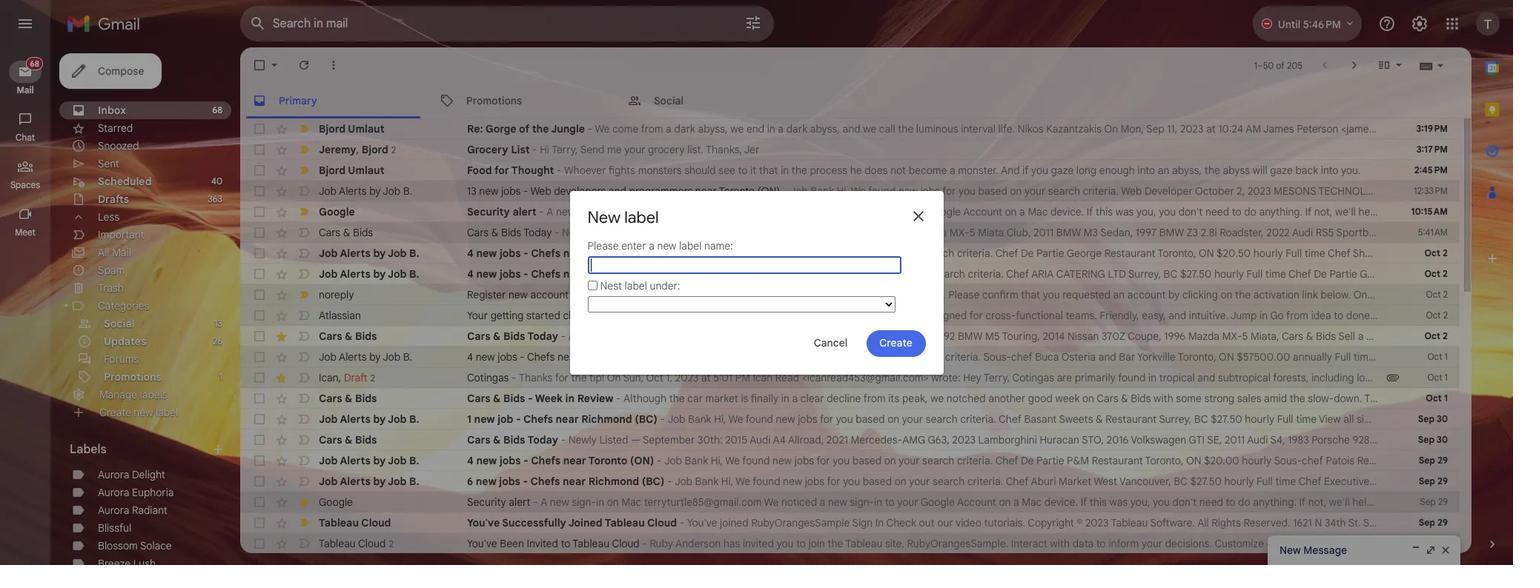 Task type: locate. For each thing, give the bounding box(es) containing it.
tab list
[[1472, 47, 1514, 512], [240, 83, 1472, 119]]

near for job bank hi, we found new jobs for you based on your search criteria. chef aria catering ltd surrey, bc $27.50 hourly full time chef de partie great bear pub burnaby, bc $21.
[[563, 268, 586, 281]]

2 cotingas from the left
[[1013, 372, 1055, 385]]

idea
[[1312, 309, 1332, 323]]

1 4 from the top
[[467, 247, 474, 260]]

labels heading
[[70, 443, 211, 458]]

anything. for sep 29
[[1254, 496, 1297, 509]]

volkswagen
[[1131, 434, 1187, 447]]

0 vertical spatial an
[[1158, 164, 1170, 177]]

3 important according to google magic. switch from the top
[[297, 205, 311, 220]]

process
[[810, 164, 848, 177]]

3 4 from the top
[[467, 351, 473, 364]]

0 horizontal spatial vancouver,
[[1120, 475, 1171, 489]]

copyright
[[1028, 517, 1074, 530]]

✅ image
[[608, 311, 620, 323]]

9 row from the top
[[240, 285, 1514, 306]]

ican
[[319, 371, 339, 385], [753, 372, 773, 385]]

social
[[654, 94, 684, 107], [104, 317, 135, 331]]

google
[[319, 205, 355, 219], [927, 205, 961, 219], [319, 496, 353, 509], [921, 496, 955, 509]]

12 row from the top
[[240, 347, 1514, 368]]

2 coupe, from the left
[[898, 330, 932, 343]]

2 down the tableau cloud
[[389, 539, 394, 550]]

amid
[[1265, 392, 1288, 406]]

0 vertical spatial richmond
[[589, 268, 640, 281]]

, for ican
[[339, 371, 341, 385]]

1 sep 30 from the top
[[1419, 414, 1448, 425]]

1 vertical spatial don't
[[1173, 496, 1197, 509]]

restaurant for &
[[1106, 413, 1157, 426]]

important according to google magic. switch for 19th row from the bottom
[[297, 163, 311, 178]]

yorkville
[[1138, 351, 1176, 364]]

0 vertical spatial do
[[1245, 205, 1257, 219]]

device. up m3
[[1051, 205, 1084, 219]]

older image
[[1348, 58, 1362, 73]]

device. up copyright
[[1045, 496, 1078, 509]]

an up developer
[[1158, 164, 1170, 177]]

cloud left ruby
[[612, 538, 640, 551]]

1 security alert - a new sign-in on mac terryturtle85@gmail.com we noticed a new sign-in to your google account on a mac device. if this was you, you don't need to do anything. if not, we'll help you secure your from the top
[[467, 205, 1457, 219]]

a inside alert dialog
[[649, 239, 655, 253]]

2 closing from the left
[[1429, 330, 1464, 343]]

13 row from the top
[[240, 368, 1460, 389]]

0 vertical spatial at
[[1207, 122, 1216, 136]]

hourly down sales at the right of the page
[[1245, 413, 1275, 426]]

listed for september
[[600, 434, 628, 447]]

started
[[526, 309, 561, 323]]

basant
[[1025, 413, 1057, 426]]

mail
[[17, 85, 34, 96], [112, 246, 131, 260]]

1 vertical spatial from
[[1287, 309, 1309, 323]]

29 for on
[[1438, 455, 1448, 466]]

12:33 pm
[[1414, 185, 1448, 197]]

11 not important switch from the top
[[297, 433, 311, 448]]

was up sedan,
[[1116, 205, 1134, 219]]

(bc) for 1 new job - chefs near richmond (bc)
[[635, 413, 658, 426]]

0 vertical spatial noticed
[[788, 205, 823, 219]]

10 row from the top
[[240, 306, 1514, 326]]

you up sign
[[843, 475, 860, 489]]

been
[[500, 538, 524, 551]]

cars & bids for cars & bids - week in review - although the car market is finally in a clear decline from its peak, we notched another good week on cars & bids with some strong sales amid the slow-down. that included a 2013 dodge vipe
[[319, 392, 377, 406]]

1 job alerts by job b. from the top
[[319, 185, 413, 198]]

to up 2020
[[891, 205, 901, 219]]

gs-
[[773, 330, 791, 343]]

near for job bank hi, we found new jobs for you based on your search criteria. chef de partie p&m restaurant toronto, on $20.00 hourly sous-chef patois restaurant inc. toronto, on $19.0
[[563, 455, 586, 468]]

13 new jobs - web developers and programmers  near toronto (on) - job bank hi, we found new jobs for you based on your search criteria. web developer october 2, 2023 mesons technologies inc. scarborough, on $3
[[467, 185, 1514, 198]]

2 web from the left
[[1121, 185, 1142, 198]]

4 new jobs - chefs near toronto (on) - job bank hi, we found new jobs for you based on your search criteria. chef de partie george restaurant toronto, on $20.50 hourly full time chef shahi tandoor brampton, on $18.5
[[467, 247, 1514, 260]]

chat heading
[[0, 132, 50, 144]]

drafts
[[98, 193, 129, 206]]

(bc) for 4 new jobs - chefs near richmond (bc)
[[642, 268, 665, 281]]

12 not important switch from the top
[[297, 454, 311, 469]]

newly for newly listed — october 3rd: 1992 mazda mx-5 miata special edition, 2020 mazda mx-5 miata club, 2011 bmw m3 sedan, 1997 bmw z3 2.8i roadster, 2022 audi rs5 sportback, 1990 honda civic dx hatch
[[562, 226, 591, 240]]

1 horizontal spatial cotingas
[[1013, 372, 1055, 385]]

sous- down the m5
[[984, 351, 1012, 364]]

0 vertical spatial 13
[[467, 185, 477, 198]]

oct 2 for brampton,
[[1425, 248, 1448, 259]]

1 important according to google magic. switch from the top
[[297, 142, 311, 157]]

team
[[1398, 309, 1422, 323]]

by for 13 new jobs - web developers and programmers  near toronto (on) - job bank hi, we found new jobs for you based on your search criteria. web developer october 2, 2023 mesons technologies inc. scarborough, on $3
[[369, 185, 381, 198]]

club,
[[1007, 226, 1031, 240]]

aurora up 'blissful'
[[98, 504, 129, 518]]

, for jeremy
[[356, 143, 359, 156]]

label inside "manage labels create new label"
[[156, 406, 178, 420]]

2 not important switch from the top
[[297, 225, 311, 240]]

hi, for job bank hi, we found new jobs for you based on your search criteria. chef de partie p&m restaurant toronto, on $20.00 hourly sous-chef patois restaurant inc. toronto, on $19.0
[[711, 455, 723, 468]]

criteria. for west
[[968, 475, 1004, 489]]

©
[[1077, 517, 1083, 530]]

1 vertical spatial device.
[[1045, 496, 1078, 509]]

1 horizontal spatial data
[[1267, 538, 1288, 551]]

restaurant down 2016
[[1092, 455, 1143, 468]]

strong
[[1205, 392, 1235, 406]]

sep 29 for toronto,
[[1419, 455, 1448, 466]]

2 auctions from the left
[[1386, 330, 1427, 343]]

2 important according to google magic. switch from the top
[[297, 163, 311, 178]]

with down copyright
[[1050, 538, 1070, 551]]

oct 1 up the 2013
[[1428, 352, 1448, 363]]

ican left the draft
[[319, 371, 339, 385]]

1 horizontal spatial from
[[864, 392, 886, 406]]

not important switch
[[297, 184, 311, 199], [297, 225, 311, 240], [297, 246, 311, 261], [297, 267, 311, 282], [297, 309, 311, 323], [297, 329, 311, 344], [297, 350, 311, 365], [297, 371, 311, 386], [297, 392, 311, 406], [297, 412, 311, 427], [297, 433, 311, 448], [297, 454, 311, 469], [297, 475, 311, 489], [297, 537, 311, 552]]

partie up aburi on the bottom
[[1037, 455, 1065, 468]]

cloud up ruby
[[647, 517, 677, 530]]

into left the you. on the top right of the page
[[1321, 164, 1339, 177]]

6 job alerts by job b. from the top
[[319, 455, 419, 468]]

device. for 10:15 am
[[1051, 205, 1084, 219]]

new label alert dialog
[[570, 191, 944, 375]]

30 down discover
[[1437, 435, 1448, 446]]

1 vertical spatial terryturtle85@gmail.com
[[644, 496, 762, 509]]

criteria. down long
[[1083, 185, 1119, 198]]

1 horizontal spatial web
[[1121, 185, 1142, 198]]

richmond
[[589, 268, 640, 281], [582, 413, 632, 426], [589, 475, 639, 489]]

1 horizontal spatial vancouver,
[[1431, 475, 1483, 489]]

oct for auctions closing today: 1998 acura integra gs-r coupe, 2017 audi s5 coupe, 1992 bmw m5 touring, 2014 nissan 370z coupe, 1996 mazda mx-5 miata, cars & bids sell a car auctions closing today bids
[[1425, 331, 1441, 342]]

2 row from the top
[[240, 139, 1460, 160]]

oct 1 for cars & bids - week in review - although the car market is finally in a clear decline from its peak, we notched another good week on cars & bids with some strong sales amid the slow-down. that included a 2013 dodge vipe
[[1426, 393, 1448, 404]]

search
[[1049, 185, 1081, 198], [923, 247, 955, 260], [933, 268, 966, 281], [911, 351, 943, 364], [926, 413, 958, 426], [923, 455, 955, 468], [933, 475, 965, 489]]

1 vertical spatial an
[[1114, 288, 1125, 302]]

1 vertical spatial aurora
[[98, 487, 129, 500]]

abyss, up developer
[[1173, 164, 1202, 177]]

social inside tab
[[654, 94, 684, 107]]

terry, up cars & bids - week in review - although the car market is finally in a clear decline from its peak, we notched another good week on cars & bids with some strong sales amid the slow-down. that included a 2013 dodge vipe in the bottom of the page
[[984, 372, 1010, 385]]

1 vertical spatial security
[[467, 496, 506, 509]]

chef left no
[[1405, 351, 1426, 364]]

8 not important switch from the top
[[297, 371, 311, 386]]

settings image
[[1411, 15, 1429, 33]]

4 new jobs - chefs near toronto (on) - job bank hi, we found new jobs for you based on your search criteria. chef de partie p&m restaurant toronto, on $20.00 hourly sous-chef patois restaurant inc. toronto, on $19.0
[[467, 455, 1514, 468]]

1 into from the left
[[1138, 164, 1156, 177]]

1 vertical spatial please
[[949, 288, 980, 302]]

brampton,
[[1423, 247, 1472, 260]]

2 vancouver, from the left
[[1431, 475, 1483, 489]]

1 horizontal spatial car
[[1468, 434, 1485, 447]]

snoozed
[[98, 139, 139, 153]]

0 horizontal spatial closing
[[612, 330, 647, 343]]

29
[[1438, 455, 1448, 466], [1438, 476, 1448, 487], [1439, 497, 1448, 508], [1438, 518, 1448, 529], [1439, 538, 1448, 550]]

developer
[[1145, 185, 1193, 198]]

2 gaze from the left
[[1271, 164, 1293, 177]]

toggle split pane mode image
[[1377, 58, 1392, 73]]

(on) down jer
[[758, 185, 780, 198]]

into
[[1138, 164, 1156, 177], [1321, 164, 1339, 177]]

2023 right 11,
[[1181, 122, 1204, 136]]

hourly for $20.00
[[1242, 455, 1272, 468]]

1 for cotingas
[[1445, 372, 1448, 383]]

1 horizontal spatial sous-
[[1274, 455, 1302, 468]]

1 horizontal spatial all
[[1198, 517, 1209, 530]]

1 your from the left
[[467, 309, 488, 323]]

$20.50
[[1217, 247, 1251, 260]]

, down primary tab
[[356, 143, 359, 156]]

0 vertical spatial umlaut
[[348, 122, 385, 136]]

similar
[[1357, 413, 1388, 426]]

2 vertical spatial terry,
[[984, 372, 1010, 385]]

4 row from the top
[[240, 181, 1514, 202]]

row containing jeremy
[[240, 139, 1460, 160]]

row
[[240, 119, 1514, 139], [240, 139, 1460, 160], [240, 160, 1460, 181], [240, 181, 1514, 202], [240, 202, 1460, 222], [240, 222, 1514, 243], [240, 243, 1514, 264], [240, 264, 1514, 285], [240, 285, 1514, 306], [240, 306, 1514, 326], [240, 326, 1514, 347], [240, 347, 1514, 368], [240, 368, 1460, 389], [240, 389, 1514, 409], [240, 409, 1514, 430], [240, 430, 1514, 451], [240, 451, 1514, 472], [240, 472, 1514, 492], [240, 492, 1460, 513], [240, 513, 1514, 534], [240, 534, 1514, 555]]

de for $20.00
[[1021, 455, 1034, 468]]

need for 10:15 am
[[1206, 205, 1230, 219]]

on down 2.8i
[[1199, 247, 1214, 260]]

0 vertical spatial need
[[1206, 205, 1230, 219]]

0 vertical spatial terry,
[[552, 143, 578, 156]]

alerts for 4 new jobs - chefs near richmond (bc) - job bank hi, we found new jobs for you based on your search criteria. chef aria catering ltd surrey, bc $27.50 hourly full time chef de partie great bear pub burnaby, bc $21.
[[340, 268, 371, 281]]

4 new jobs - chefs near richmond (bc) - job bank hi, we found new jobs for you based on your search criteria. chef aria catering ltd surrey, bc $27.50 hourly full time chef de partie great bear pub burnaby, bc $21.
[[467, 268, 1514, 281]]

0 horizontal spatial please
[[588, 239, 619, 253]]

miata
[[785, 226, 811, 240], [978, 226, 1004, 240]]

de up aburi on the bottom
[[1021, 455, 1034, 468]]

sous-
[[984, 351, 1012, 364], [1377, 351, 1405, 364], [1274, 455, 1302, 468]]

share
[[1480, 538, 1507, 551]]

you down decline
[[836, 413, 853, 426]]

0 vertical spatial —
[[625, 226, 634, 240]]

can
[[1473, 288, 1490, 302]]

2 30 from the top
[[1437, 435, 1448, 446]]

data down reserved.
[[1267, 538, 1288, 551]]

secure for 10:15 am
[[1402, 205, 1434, 219]]

5 up please enter a new label name: field
[[777, 226, 783, 240]]

don't for 10:15 am
[[1179, 205, 1203, 219]]

account for sep 29
[[957, 496, 997, 509]]

1
[[1445, 352, 1448, 363], [219, 372, 222, 383], [1445, 372, 1448, 383], [1445, 393, 1448, 404], [467, 413, 472, 426]]

oct for apm terminals dear terry, thank you for signing up to use apmterminals.com. please confirm that you requested an account by clicking on the activation link below. once authenticated, you can comp
[[1427, 289, 1441, 300]]

2 data from the left
[[1267, 538, 1288, 551]]

not important switch for 13 new jobs - web developers and programmers  near toronto (on) - job bank hi, we found new jobs for you based on your search criteria. web developer october 2, 2023 mesons technologies inc. scarborough, on $3
[[297, 184, 311, 199]]

14 not important switch from the top
[[297, 537, 311, 552]]

key
[[1494, 413, 1510, 426]]

account for 10:15 am
[[963, 205, 1003, 219]]

2 horizontal spatial terry,
[[984, 372, 1010, 385]]

bjord up jeremy
[[319, 122, 346, 136]]

found down 2015
[[743, 455, 770, 468]]

kazantzakis
[[1047, 122, 1102, 136]]

1 vertical spatial mail
[[112, 246, 131, 260]]

today:
[[649, 330, 680, 343]]

0 horizontal spatial cotingas
[[467, 372, 509, 385]]

found up signing
[[753, 268, 781, 281]]

not, up rs5
[[1315, 205, 1333, 219]]

2 horizontal spatial bmw
[[1160, 226, 1184, 240]]

go
[[1271, 309, 1284, 323]]

refresh image
[[297, 58, 311, 73]]

2 security alert - a new sign-in on mac terryturtle85@gmail.com we noticed a new sign-in to your google account on a mac device. if this was you, you don't need to do anything. if not, we'll help you secure your from the top
[[467, 496, 1451, 509]]

6 not important switch from the top
[[297, 329, 311, 344]]

october left 2,
[[1196, 185, 1235, 198]]

0 horizontal spatial 1992
[[699, 226, 720, 240]]

ltd
[[1108, 268, 1126, 281]]

0 horizontal spatial october
[[637, 226, 676, 240]]

0 vertical spatial alert
[[513, 205, 537, 219]]

19 row from the top
[[240, 492, 1460, 513]]

6 new jobs - chefs near richmond (bc) - job bank hi, we found new jobs for you based on your search criteria. chef aburi market west vancouver, bc $27.50 hourly full time chef executive table group vancouver, bc $8
[[467, 475, 1514, 489]]

sell down discover
[[1440, 434, 1457, 447]]

2 job alerts by job b. from the top
[[319, 247, 419, 260]]

the right of
[[532, 122, 549, 136]]

near for job bank hi, we found new jobs for you based on your search criteria. chef aburi market west vancouver, bc $27.50 hourly full time chef executive table group vancouver, bc $8
[[563, 475, 586, 489]]

hi,
[[837, 185, 849, 198], [711, 247, 723, 260], [722, 268, 734, 281], [699, 351, 711, 364], [714, 413, 727, 426], [711, 455, 723, 468], [721, 475, 734, 489]]

0 vertical spatial that
[[759, 164, 778, 177]]

,
[[356, 143, 359, 156], [339, 371, 341, 385]]

1 vertical spatial we'll
[[1330, 496, 1350, 509]]

2 4 from the top
[[467, 268, 474, 281]]

oct down 'honda'
[[1425, 248, 1441, 259]]

row containing ican
[[240, 368, 1460, 389]]

2 vertical spatial partie
[[1037, 455, 1065, 468]]

1 horizontal spatial sell
[[1440, 434, 1457, 447]]

a down the 2013
[[1460, 434, 1466, 447]]

navigation containing mail
[[0, 47, 52, 566]]

main content containing primary
[[240, 47, 1514, 566]]

1 horizontal spatial your
[[1424, 309, 1445, 323]]

1 gaze from the left
[[1051, 164, 1074, 177]]

5 up 4 new jobs - chefs near toronto (on) - job bank hi, we found new jobs for you based on your search criteria. chef de partie george restaurant toronto, on $20.50 hourly full time chef shahi tandoor brampton, on $18.5
[[970, 226, 976, 240]]

2 cars & bids from the top
[[319, 330, 377, 343]]

0 horizontal spatial ,
[[339, 371, 341, 385]]

13 inside main content
[[467, 185, 477, 198]]

2020
[[889, 226, 913, 240]]

sep for chef
[[1419, 455, 1436, 466]]

2 security from the top
[[467, 496, 506, 509]]

slow-
[[1308, 392, 1334, 406]]

0 vertical spatial you,
[[1137, 205, 1157, 219]]

1 vertical spatial car
[[1468, 434, 1485, 447]]

1 horizontal spatial into
[[1321, 164, 1339, 177]]

vancouver, right west
[[1120, 475, 1171, 489]]

time up activation
[[1266, 268, 1287, 281]]

closing up no
[[1429, 330, 1464, 343]]

bjord umlaut for food for thought
[[319, 164, 385, 177]]

0 vertical spatial oct 1
[[1428, 352, 1448, 363]]

6 important according to google magic. switch from the top
[[297, 516, 311, 531]]

enter
[[622, 239, 646, 253]]

29 right "inc."
[[1438, 455, 1448, 466]]

$27.50 for vancouver,
[[1191, 475, 1222, 489]]

register
[[467, 288, 506, 302]]

spaces heading
[[0, 179, 50, 191]]

labels
[[140, 389, 167, 402]]

3 not important switch from the top
[[297, 246, 311, 261]]

alerts for 4 new jobs - chefs near toronto (on) - job bank hi, we found new jobs for you based on your search criteria. chef de partie george restaurant toronto, on $20.50 hourly full time chef shahi tandoor brampton, on $18.5
[[340, 247, 371, 260]]

search for p&m
[[923, 455, 955, 468]]

important according to google magic. switch for 17th row from the bottom
[[297, 205, 311, 220]]

0 horizontal spatial chef
[[1012, 351, 1033, 364]]

1 bjord umlaut from the top
[[319, 122, 385, 136]]

scarborough,
[[1421, 185, 1486, 198]]

13 not important switch from the top
[[297, 475, 311, 489]]

4 cars & bids from the top
[[319, 434, 377, 447]]

from left its
[[864, 392, 886, 406]]

terryturtle85@gmail.com for sep 29
[[644, 496, 762, 509]]

0 vertical spatial not,
[[1315, 205, 1333, 219]]

alerts for 1 new job - chefs near richmond (bc) - job bank hi, we found new jobs for you based on your search criteria. chef basant sweets & restaurant surrey, bc $27.50 hourly full time view all similar jobs discover the five key s
[[340, 413, 371, 426]]

bank for job bank hi, we found new jobs for you based on your search criteria. chef aburi market west vancouver, bc $27.50 hourly full time chef executive table group vancouver, bc $8
[[695, 475, 719, 489]]

job alerts by job b. for 4 new jobs - chefs near richmond (bc) - job bank hi, we found new jobs for you based on your search criteria. chef aria catering ltd surrey, bc $27.50 hourly full time chef de partie great bear pub burnaby, bc $21.
[[319, 268, 419, 281]]

1 left job
[[467, 413, 472, 426]]

sep 29 for vancouver,
[[1419, 476, 1448, 487]]

george
[[1067, 247, 1102, 260]]

0 horizontal spatial sell
[[1339, 330, 1356, 343]]

management
[[859, 309, 920, 323]]

to down 2,
[[1232, 205, 1242, 219]]

coupe, down easy,
[[1128, 330, 1162, 343]]

2 umlaut from the top
[[348, 164, 385, 177]]

criteria. for &
[[961, 413, 997, 426]]

4 4 from the top
[[467, 455, 474, 468]]

4 important according to google magic. switch from the top
[[297, 288, 311, 303]]

0 vertical spatial help
[[1359, 205, 1379, 219]]

terry, up items
[[676, 288, 702, 302]]

an up friendly,
[[1114, 288, 1125, 302]]

5 job alerts by job b. from the top
[[319, 413, 419, 426]]

11 row from the top
[[240, 326, 1514, 347]]

gorge
[[486, 122, 517, 136]]

14 row from the top
[[240, 389, 1514, 409]]

come
[[613, 122, 639, 136]]

in
[[767, 122, 776, 136], [781, 164, 789, 177], [602, 205, 611, 219], [880, 205, 889, 219], [1260, 309, 1268, 323], [1149, 372, 1157, 385], [566, 392, 575, 406], [782, 392, 790, 406], [596, 496, 605, 509], [874, 496, 883, 509]]

0 vertical spatial account
[[963, 205, 1003, 219]]

5 row from the top
[[240, 202, 1460, 222]]

0 vertical spatial device.
[[1051, 205, 1084, 219]]

8 row from the top
[[240, 264, 1514, 285]]

1 vertical spatial 1992
[[934, 330, 956, 343]]

grocery list - hi terry, send me your grocery list. thanks, jer
[[467, 143, 760, 156]]

1 cars & bids from the top
[[319, 226, 373, 240]]

to left join
[[797, 538, 806, 551]]

2 down the burnaby,
[[1444, 289, 1448, 300]]

0 vertical spatial secure
[[1402, 205, 1434, 219]]

in up "edition,"
[[880, 205, 889, 219]]

near for job bank hi, we found new jobs for you based on your search criteria. chef de partie george restaurant toronto, on $20.50 hourly full time chef shahi tandoor brampton, on $18.5
[[563, 247, 586, 260]]

drafts link
[[98, 193, 129, 206]]

civic
[[1450, 226, 1473, 240]]

in down developers
[[602, 205, 611, 219]]

3 cars & bids from the top
[[319, 392, 377, 406]]

0 vertical spatial security alert - a new sign-in on mac terryturtle85@gmail.com we noticed a new sign-in to your google account on a mac device. if this was you, you don't need to do anything. if not, we'll help you secure your
[[467, 205, 1457, 219]]

1 horizontal spatial at
[[1207, 122, 1216, 136]]

0 vertical spatial social
[[654, 94, 684, 107]]

september
[[643, 434, 695, 447]]

auctions down checklist
[[569, 330, 610, 343]]

not, up n
[[1309, 496, 1327, 509]]

0 horizontal spatial promotions
[[104, 371, 162, 384]]

1 horizontal spatial dark
[[787, 122, 808, 136]]

cars & bids for cars & bids today - auctions closing today: 1998 acura integra gs-r coupe, 2017 audi s5 coupe, 1992 bmw m5 touring, 2014 nissan 370z coupe, 1996 mazda mx-5 miata, cars & bids sell a car auctions closing today bids
[[319, 330, 377, 343]]

1 vertical spatial secure
[[1396, 496, 1428, 509]]

restaurant up 2016
[[1106, 413, 1157, 426]]

need up rights
[[1200, 496, 1224, 509]]

inc.
[[1411, 455, 1428, 468]]

a left the 2013
[[1432, 392, 1438, 406]]

compose
[[98, 65, 144, 78]]

3 row from the top
[[240, 160, 1460, 181]]

1 vertical spatial umlaut
[[348, 164, 385, 177]]

chefs for 4 new jobs - chefs near richmond (bc) - job bank hi, we found new jobs for you based on your search criteria. chef aria catering ltd surrey, bc $27.50 hourly full time chef de partie great bear pub burnaby, bc $21.
[[531, 268, 561, 281]]

today down thought on the top left
[[524, 226, 552, 240]]

1 horizontal spatial auctions
[[1386, 330, 1427, 343]]

1 horizontal spatial ,
[[356, 143, 359, 156]]

sep 30 for a
[[1419, 435, 1448, 446]]

bjord for food for thought - whoever fights monsters should see to it that in the process he does not become a monster. and if you gaze long enough into an abyss, the abyss will gaze back into you.
[[319, 164, 346, 177]]

2 account from the left
[[1128, 288, 1166, 302]]

by for 4 new jobs - chefs near toronto (on) - job bank hi, we found new jobs for you based on your search criteria. chef de partie p&m restaurant toronto, on $20.00 hourly sous-chef patois restaurant inc. toronto, on $19.0
[[373, 455, 386, 468]]

interact
[[1011, 538, 1048, 551]]

Nest label under: checkbox
[[588, 281, 597, 291]]

b. for 4 new jobs - chefs near toronto (on) - job bank hi, we found new jobs for you based on your search criteria. chef de partie george restaurant toronto, on $20.50 hourly full time chef shahi tandoor brampton, on $18.5
[[409, 247, 419, 260]]

0 vertical spatial please
[[588, 239, 619, 253]]

1 vertical spatial listed
[[600, 434, 628, 447]]

1 vertical spatial do
[[1239, 496, 1251, 509]]

0 vertical spatial (bc)
[[642, 268, 665, 281]]

found right the name:
[[743, 247, 770, 260]]

bjord right jeremy
[[362, 143, 388, 156]]

you've up share
[[1489, 517, 1514, 530]]

a for 10:15 am
[[547, 205, 554, 219]]

4 not important switch from the top
[[297, 267, 311, 282]]

search for ltd
[[933, 268, 966, 281]]

time down rs5
[[1305, 247, 1326, 260]]

all inside important all mail spam trash
[[98, 246, 109, 260]]

me
[[607, 143, 622, 156]]

1 vertical spatial this
[[1090, 496, 1107, 509]]

work
[[1447, 309, 1470, 323]]

2 bjord umlaut from the top
[[319, 164, 385, 177]]

aurora delight link
[[98, 469, 165, 482]]

a for sep 29
[[541, 496, 548, 509]]

bjord
[[319, 122, 346, 136], [362, 143, 388, 156], [319, 164, 346, 177]]

5 important according to google magic. switch from the top
[[297, 495, 311, 510]]

2 down 'brampton,' on the right of the page
[[1443, 268, 1448, 280]]

questions.
[[1429, 538, 1477, 551]]

hi, for job bank hi, we found new jobs for you based on your search criteria. chef aria catering ltd surrey, bc $27.50 hourly full time chef de partie great bear pub burnaby, bc $21.
[[722, 268, 734, 281]]

mail, 68 unread messages image
[[25, 61, 42, 75]]

out
[[919, 517, 935, 530]]

rights
[[1212, 517, 1241, 530]]

although
[[624, 392, 667, 406]]

restaurant
[[1105, 247, 1156, 260], [1106, 413, 1157, 426], [1092, 455, 1143, 468], [1358, 455, 1409, 468]]

1 vertical spatial security alert - a new sign-in on mac terryturtle85@gmail.com we noticed a new sign-in to your google account on a mac device. if this was you, you don't need to do anything. if not, we'll help you secure your
[[467, 496, 1451, 509]]

1 not important switch from the top
[[297, 184, 311, 199]]

advanced search options image
[[739, 8, 768, 38]]

new inside alert dialog
[[657, 239, 677, 253]]

peak,
[[902, 392, 928, 406]]

bids
[[353, 226, 373, 240], [501, 226, 521, 240], [355, 330, 377, 343], [504, 330, 525, 343], [1316, 330, 1337, 343], [1497, 330, 1514, 343], [355, 392, 377, 406], [504, 392, 525, 406], [1131, 392, 1151, 406], [355, 434, 377, 447], [504, 434, 525, 447], [1418, 434, 1438, 447]]

1 umlaut from the top
[[348, 122, 385, 136]]

subtropical
[[1218, 372, 1271, 385]]

26
[[213, 336, 222, 347]]

29 for you
[[1439, 497, 1448, 508]]

anything. up the 2022
[[1260, 205, 1303, 219]]

3 coupe, from the left
[[1128, 330, 1162, 343]]

3 job alerts by job b. from the top
[[319, 268, 419, 281]]

with down tropical
[[1154, 392, 1174, 406]]

full up reserved.
[[1257, 475, 1273, 489]]

1 vancouver, from the left
[[1120, 475, 1171, 489]]

cars & bids for cars & bids today - newly listed — october 3rd: 1992 mazda mx-5 miata special edition, 2020 mazda mx-5 miata club, 2011 bmw m3 sedan, 1997 bmw z3 2.8i roadster, 2022 audi rs5 sportback, 1990 honda civic dx hatch
[[319, 226, 373, 240]]

4 for 4 new jobs - chefs near toronto (on) - job bank hi, we found new jobs for you based on your search criteria. chef de partie p&m restaurant toronto, on $20.00 hourly sous-chef patois restaurant inc. toronto, on $19.0
[[467, 455, 474, 468]]

richmond for 6 new jobs - chefs near richmond (bc)
[[589, 475, 639, 489]]

bjord for re: gorge of the jungle - we come from a dark abyss, we end in a dark abyss, and we call the luminous interval life. nikos kazantzakis on mon, sep 11, 2023 at 10:24 am james peterson <james.peterson1902@gmail.com> w
[[319, 122, 346, 136]]

sep 30 down discover
[[1419, 435, 1448, 446]]

sales
[[1238, 392, 1262, 406]]

1 aurora from the top
[[98, 469, 129, 482]]

0 horizontal spatial gaze
[[1051, 164, 1074, 177]]

p&m
[[1067, 455, 1089, 468]]

13 for 13 new jobs - web developers and programmers  near toronto (on) - job bank hi, we found new jobs for you based on your search criteria. web developer october 2, 2023 mesons technologies inc. scarborough, on $3
[[467, 185, 477, 198]]

help for sep 29
[[1353, 496, 1373, 509]]

2 your from the left
[[1424, 309, 1445, 323]]

toronto, right "inc."
[[1431, 455, 1469, 468]]

important mainly because it was sent directly to you. switch
[[297, 122, 311, 136]]

chef left "aria"
[[1007, 268, 1029, 281]]

activation
[[1254, 288, 1300, 302]]

1 vertical spatial anything.
[[1254, 496, 1297, 509]]

2011
[[1034, 226, 1054, 240], [1225, 434, 1245, 447]]

2 inside tableau cloud 2
[[389, 539, 394, 550]]

sign-
[[578, 205, 602, 219], [856, 205, 880, 219], [572, 496, 596, 509], [850, 496, 874, 509]]

a up the 'tutorials.'
[[1014, 496, 1020, 509]]

7 row from the top
[[240, 243, 1514, 264]]

hi, for job bank hi, we found new jobs for you based on your search criteria. chef aburi market west vancouver, bc $27.50 hourly full time chef executive table group vancouver, bc $8
[[721, 475, 734, 489]]

chef up lamborghini
[[999, 413, 1022, 426]]

oct 2 down 'honda'
[[1425, 248, 1448, 259]]

developers
[[554, 185, 606, 198]]

$3
[[1506, 185, 1514, 198]]

0 horizontal spatial on
[[607, 372, 621, 385]]

and
[[1001, 164, 1020, 177]]

30th:
[[698, 434, 723, 447]]

he
[[850, 164, 862, 177]]

don't for sep 29
[[1173, 496, 1197, 509]]

2 sep 30 from the top
[[1419, 435, 1448, 446]]

0 vertical spatial mail
[[17, 85, 34, 96]]

$27.50 for surrey,
[[1181, 268, 1212, 281]]

0 horizontal spatial social
[[104, 317, 135, 331]]

0 horizontal spatial an
[[1114, 288, 1125, 302]]

2 aurora from the top
[[98, 487, 129, 500]]

main content
[[240, 47, 1514, 566]]

a
[[666, 122, 672, 136], [778, 122, 784, 136], [950, 164, 956, 177], [826, 205, 832, 219], [1020, 205, 1026, 219], [649, 239, 655, 253], [1389, 309, 1395, 323], [1358, 330, 1364, 343], [792, 392, 798, 406], [1432, 392, 1438, 406], [1460, 434, 1466, 447], [820, 496, 826, 509], [1014, 496, 1020, 509]]

google up the tableau cloud
[[319, 496, 353, 509]]

in left go
[[1260, 309, 1268, 323]]

customize
[[1215, 538, 1265, 551]]

in up in
[[874, 496, 883, 509]]

2 vertical spatial richmond
[[589, 475, 639, 489]]

not, for 10:15 am
[[1315, 205, 1333, 219]]

toronto, up tropical
[[1178, 351, 1217, 364]]

1 vertical spatial not,
[[1309, 496, 1327, 509]]

de up link
[[1314, 268, 1327, 281]]

social tab
[[616, 83, 802, 119]]

oct 2 for auctions
[[1425, 331, 1448, 342]]

10 not important switch from the top
[[297, 412, 311, 427]]

sent link
[[98, 157, 119, 171]]

read
[[776, 372, 800, 385]]

chefs for 4 new jobs - chefs near toronto (on)
[[527, 351, 555, 364]]

this down west
[[1090, 496, 1107, 509]]

was down west
[[1110, 496, 1128, 509]]

audi left a4
[[750, 434, 771, 447]]

7 job alerts by job b. from the top
[[319, 475, 419, 489]]

important according to google magic. switch
[[297, 142, 311, 157], [297, 163, 311, 178], [297, 205, 311, 220], [297, 288, 311, 303], [297, 495, 311, 510], [297, 516, 311, 531]]

hi, for job bank hi, we found new jobs for you based on your search criteria. chef de partie george restaurant toronto, on $20.50 hourly full time chef shahi tandoor brampton, on $18.5
[[711, 247, 723, 260]]

all inside row
[[1198, 517, 1209, 530]]

1 vertical spatial was
[[1110, 496, 1128, 509]]

1 vertical spatial you,
[[1131, 496, 1151, 509]]

9 not important switch from the top
[[297, 392, 311, 406]]

we'll for sep 29
[[1330, 496, 1350, 509]]

not important switch for cars & bids today - newly listed — october 3rd: 1992 mazda mx-5 miata special edition, 2020 mazda mx-5 miata club, 2011 bmw m3 sedan, 1997 bmw z3 2.8i roadster, 2022 audi rs5 sportback, 1990 honda civic dx hatch
[[297, 225, 311, 240]]

help for 10:15 am
[[1359, 205, 1379, 219]]

bank
[[811, 185, 834, 198], [685, 247, 708, 260], [696, 268, 719, 281], [673, 351, 696, 364], [688, 413, 712, 426], [685, 455, 708, 468], [695, 475, 719, 489]]

1 security from the top
[[467, 205, 510, 219]]

cars & bids for cars & bids today - newly listed — september 30th: 2015 audi a4 allroad, 2021 mercedes-amg g63, 2023 lamborghini huracan sto, 2016 volkswagen gti se, 2011 audi s4, 1983 porsche 928 s, cars & bids sell a car newly
[[319, 434, 377, 447]]

restaurant for p&m
[[1092, 455, 1143, 468]]

bc left $21.
[[1479, 268, 1493, 281]]

please up designed
[[949, 288, 980, 302]]

small
[[1445, 351, 1470, 364]]

amg
[[903, 434, 926, 447]]

1 vertical spatial oct 1
[[1428, 372, 1448, 383]]

today for newly listed — september 30th: 2015 audi a4 allroad, 2021 mercedes-amg g63, 2023 lamborghini huracan sto, 2016 volkswagen gti se, 2011 audi s4, 1983 porsche 928 s, cars & bids sell a car newly
[[528, 434, 559, 447]]

0 horizontal spatial dark
[[674, 122, 696, 136]]

0 vertical spatial this
[[1096, 205, 1113, 219]]

15 row from the top
[[240, 409, 1514, 430]]

found down does
[[869, 185, 896, 198]]

1 cotingas from the left
[[467, 372, 509, 385]]

0 horizontal spatial into
[[1138, 164, 1156, 177]]

1 30 from the top
[[1437, 414, 1448, 425]]

audi
[[1293, 226, 1314, 240], [860, 330, 881, 343], [750, 434, 771, 447], [1248, 434, 1269, 447]]

1 horizontal spatial mail
[[112, 246, 131, 260]]

we'll for 10:15 am
[[1336, 205, 1356, 219]]

umlaut for food for thought - whoever fights monsters should see to it that in the process he does not become a monster. and if you gaze long enough into an abyss, the abyss will gaze back into you.
[[348, 164, 385, 177]]

1996
[[1165, 330, 1186, 343]]

mail inside important all mail spam trash
[[112, 246, 131, 260]]

navigation
[[0, 47, 52, 566]]

noticed for 10:15 am
[[788, 205, 823, 219]]



Task type: describe. For each thing, give the bounding box(es) containing it.
apmterminals.com.
[[854, 288, 946, 302]]

osteria
[[1062, 351, 1096, 364]]

in right "end"
[[767, 122, 776, 136]]

a left clear
[[792, 392, 798, 406]]

promotions inside tab
[[466, 94, 522, 107]]

based for &
[[856, 413, 885, 426]]

chefs for 4 new jobs - chefs near toronto (on) - job bank hi, we found new jobs for you based on your search criteria. chef de partie george restaurant toronto, on $20.50 hourly full time chef shahi tandoor brampton, on $18.5
[[531, 247, 561, 260]]

how
[[630, 309, 651, 323]]

time up 1983
[[1296, 413, 1317, 426]]

0 horizontal spatial terry,
[[552, 143, 578, 156]]

0 vertical spatial sell
[[1339, 330, 1356, 343]]

items
[[682, 309, 707, 323]]

comp
[[1493, 288, 1514, 302]]

34th
[[1325, 517, 1347, 530]]

not important switch for cars & bids today - newly listed — september 30th: 2015 audi a4 allroad, 2021 mercedes-amg g63, 2023 lamborghini huracan sto, 2016 volkswagen gti se, 2011 audi s4, 1983 porsche 928 s, cars & bids sell a car newly
[[297, 433, 311, 448]]

not important switch for cars & bids today - auctions closing today: 1998 acura integra gs-r coupe, 2017 audi s5 coupe, 1992 bmw m5 touring, 2014 nissan 370z coupe, 1996 mazda mx-5 miata, cars & bids sell a car auctions closing today bids
[[297, 329, 311, 344]]

1 account from the left
[[531, 288, 569, 302]]

umlaut for re: gorge of the jungle - we come from a dark abyss, we end in a dark abyss, and we call the luminous interval life. nikos kazantzakis on mon, sep 11, 2023 at 10:24 am james peterson <james.peterson1902@gmail.com> w
[[348, 122, 385, 136]]

rs5
[[1316, 226, 1334, 240]]

many
[[654, 309, 679, 323]]

has
[[724, 538, 740, 551]]

full down $20.50
[[1247, 268, 1263, 281]]

5 not important switch from the top
[[297, 309, 311, 323]]

se,
[[1208, 434, 1223, 447]]

you down monster.
[[959, 185, 976, 198]]

a up special in the right of the page
[[826, 205, 832, 219]]

by for 6 new jobs - chefs near richmond (bc) - job bank hi, we found new jobs for you based on your search criteria. chef aburi market west vancouver, bc $27.50 hourly full time chef executive table group vancouver, bc $8
[[373, 475, 386, 489]]

technologies
[[1319, 185, 1397, 198]]

sep right wa
[[1419, 518, 1436, 529]]

today for auctions closing today: 1998 acura integra gs-r coupe, 2017 audi s5 coupe, 1992 bmw m5 touring, 2014 nissan 370z coupe, 1996 mazda mx-5 miata, cars & bids sell a car auctions closing today bids
[[528, 330, 559, 343]]

label up enter
[[625, 207, 659, 227]]

week
[[535, 392, 563, 406]]

dx
[[1475, 226, 1489, 240]]

sep for cars
[[1419, 435, 1435, 446]]

1 vertical spatial surrey,
[[1159, 413, 1192, 426]]

catering
[[1057, 268, 1106, 281]]

1 horizontal spatial 5
[[970, 226, 976, 240]]

2 down work
[[1443, 331, 1448, 342]]

based for west
[[863, 475, 892, 489]]

are
[[1057, 372, 1072, 385]]

2013
[[1440, 392, 1462, 406]]

will
[[1253, 164, 1268, 177]]

3rd:
[[678, 226, 696, 240]]

29 for bc
[[1438, 476, 1448, 487]]

4 job alerts by job b. from the top
[[319, 351, 413, 364]]

job alerts by job b. for 4 new jobs - chefs near toronto (on) - job bank hi, we found new jobs for you based on your search criteria. chef de partie p&m restaurant toronto, on $20.00 hourly sous-chef patois restaurant inc. toronto, on $19.0
[[319, 455, 419, 468]]

you've successfully joined tableau cloud - you've joined rubyorangessample sign in check out our video tutorials. copyright © 2023 tableau software. all rights reserved. 1621 n 34th st. seattle, wa 98103 privacy. you've
[[467, 517, 1514, 530]]

1 vertical spatial with
[[1050, 538, 1070, 551]]

hourly for $27.50
[[1245, 413, 1275, 426]]

vipe
[[1498, 392, 1514, 406]]

search down long
[[1049, 185, 1081, 198]]

you right thank
[[735, 288, 753, 302]]

to right up
[[822, 288, 832, 302]]

sep for chef
[[1419, 476, 1436, 487]]

2 miata from the left
[[978, 226, 1004, 240]]

bc up gti
[[1195, 413, 1209, 426]]

this for 10:15 am
[[1096, 205, 1113, 219]]

joined
[[720, 517, 749, 530]]

important according to google magic. switch for 2nd row from the bottom
[[297, 516, 311, 531]]

up
[[807, 288, 820, 302]]

1 coupe, from the left
[[800, 330, 834, 343]]

the left five
[[1456, 413, 1472, 426]]

job alerts by job b. for 4 new jobs - chefs near toronto (on) - job bank hi, we found new jobs for you based on your search criteria. chef de partie george restaurant toronto, on $20.50 hourly full time chef shahi tandoor brampton, on $18.5
[[319, 247, 419, 260]]

13 for 13
[[214, 318, 222, 329]]

criteria. for george
[[957, 247, 993, 260]]

aurora delight aurora euphoria aurora radiant blissful blossom solace
[[98, 469, 174, 553]]

2 dark from the left
[[787, 122, 808, 136]]

security for 10:15 am
[[467, 205, 510, 219]]

2 horizontal spatial mx-
[[1223, 330, 1243, 343]]

1 horizontal spatial 1992
[[934, 330, 956, 343]]

terminals
[[603, 288, 648, 302]]

atlassian
[[319, 309, 361, 323]]

chef down club,
[[996, 247, 1019, 260]]

job
[[498, 413, 513, 426]]

2 inside "ican , draft 2"
[[370, 373, 375, 384]]

a right the become
[[950, 164, 956, 177]]

promotions link
[[104, 371, 162, 384]]

your getting started checklist
[[467, 309, 608, 323]]

inc
[[1501, 351, 1514, 364]]

draft
[[344, 371, 368, 385]]

starred link
[[98, 122, 133, 135]]

bank for job bank hi, we found new jobs for you based on your search criteria. chef de partie p&m restaurant toronto, on $20.00 hourly sous-chef patois restaurant inc. toronto, on $19.0
[[685, 455, 708, 468]]

2 horizontal spatial chef
[[1405, 351, 1426, 364]]

b. for 4 new jobs - chefs near richmond (bc) - job bank hi, we found new jobs for you based on your search criteria. chef aria catering ltd surrey, bc $27.50 hourly full time chef de partie great bear pub burnaby, bc $21.
[[409, 268, 419, 281]]

18 row from the top
[[240, 472, 1514, 492]]

0 horizontal spatial mx-
[[757, 226, 777, 240]]

join
[[809, 538, 825, 551]]

spaces
[[10, 179, 40, 191]]

2023 right ©
[[1086, 517, 1109, 530]]

1 vertical spatial social
[[104, 317, 135, 331]]

1 horizontal spatial chef
[[1302, 455, 1324, 468]]

0 horizontal spatial at
[[702, 372, 711, 385]]

1 vertical spatial de
[[1314, 268, 1327, 281]]

2 horizontal spatial 5
[[1243, 330, 1248, 343]]

richmond for 1 new job - chefs near richmond (bc)
[[582, 413, 632, 426]]

need for sep 29
[[1200, 496, 1224, 509]]

on left $18.5
[[1475, 247, 1490, 260]]

search up cotingas - thanks for the tip! on sun, oct 1, 2023 at 5:01 pm ican read <icanread453@gmail.com> wrote: hey terry, cotingas are primarily found in tropical and subtropical forests, including lowland
[[911, 351, 943, 364]]

29 up questions.
[[1438, 518, 1448, 529]]

tableau cloud 2
[[319, 537, 394, 551]]

not important switch for 4 new jobs - chefs near richmond (bc) - job bank hi, we found new jobs for you based on your search criteria. chef aria catering ltd surrey, bc $27.50 hourly full time chef de partie great bear pub burnaby, bc $21.
[[297, 267, 311, 282]]

0 horizontal spatial bmw
[[958, 330, 983, 343]]

inform
[[1109, 538, 1139, 551]]

1 miata from the left
[[785, 226, 811, 240]]

as
[[1376, 309, 1387, 323]]

cloud down the tableau cloud
[[358, 537, 386, 551]]

b. for 1 new job - chefs near richmond (bc) - job bank hi, we found new jobs for you based on your search criteria. chef basant sweets & restaurant surrey, bc $27.50 hourly full time view all similar jobs discover the five key s
[[409, 413, 419, 426]]

oct for job bank hi, we found new jobs for you based on your search criteria. chef aria catering ltd surrey, bc $27.50 hourly full time chef de partie great bear pub burnaby, bc $21.
[[1425, 268, 1441, 280]]

1 vertical spatial bjord
[[362, 143, 388, 156]]

$20.00
[[1204, 455, 1240, 468]]

you right 'if'
[[1032, 164, 1049, 177]]

1 horizontal spatial abyss,
[[810, 122, 840, 136]]

invited
[[527, 538, 558, 551]]

toronto for 4 new jobs - chefs near toronto (on) - job bank hi, we found new jobs for you based on your search criteria. chef de partie p&m restaurant toronto, on $20.00 hourly sous-chef patois restaurant inc. toronto, on $19.0
[[589, 455, 628, 468]]

to up rights
[[1226, 496, 1236, 509]]

chefs for 1 new job - chefs near richmond (bc) - job bank hi, we found new jobs for you based on your search criteria. chef basant sweets & restaurant surrey, bc $27.50 hourly full time view all similar jobs discover the five key s
[[524, 413, 553, 426]]

time up the lowland
[[1354, 351, 1375, 364]]

meet heading
[[0, 227, 50, 239]]

the left process
[[792, 164, 808, 177]]

toronto, down volkswagen
[[1145, 455, 1184, 468]]

sep for time
[[1419, 414, 1435, 425]]

not important switch for 1 new job - chefs near richmond (bc) - job bank hi, we found new jobs for you based on your search criteria. chef basant sweets & restaurant surrey, bc $27.50 hourly full time view all similar jobs discover the five key s
[[297, 412, 311, 427]]

1 horizontal spatial mazda
[[916, 226, 947, 240]]

sun,
[[623, 372, 644, 385]]

primary tab
[[240, 83, 426, 119]]

you down table
[[1376, 496, 1393, 509]]

sep 29 right wa
[[1419, 518, 1448, 529]]

1 web from the left
[[531, 185, 551, 198]]

label right nest
[[625, 279, 647, 293]]

alert for sep 29
[[509, 496, 531, 509]]

1 horizontal spatial we
[[863, 122, 877, 136]]

audi left the s4,
[[1248, 434, 1269, 447]]

— for october
[[625, 226, 634, 240]]

tab list containing primary
[[240, 83, 1472, 119]]

restaurant up table
[[1358, 455, 1409, 468]]

search for west
[[933, 475, 965, 489]]

the left abyss
[[1205, 164, 1221, 177]]

1 vertical spatial $27.50
[[1211, 413, 1243, 426]]

20 row from the top
[[240, 513, 1514, 534]]

0 horizontal spatial sous-
[[984, 351, 1012, 364]]

21 row from the top
[[240, 534, 1514, 555]]

370z
[[1102, 330, 1126, 343]]

on down gti
[[1187, 455, 1202, 468]]

b. for 6 new jobs - chefs near richmond (bc) - job bank hi, we found new jobs for you based on your search criteria. chef aburi market west vancouver, bc $27.50 hourly full time chef executive table group vancouver, bc $8
[[409, 475, 419, 489]]

1 vertical spatial partie
[[1330, 268, 1358, 281]]

7 not important switch from the top
[[297, 350, 311, 365]]

if down mesons
[[1306, 205, 1312, 219]]

2 horizontal spatial sous-
[[1377, 351, 1405, 364]]

richmond for 4 new jobs - chefs near richmond (bc)
[[589, 268, 640, 281]]

see
[[719, 164, 736, 177]]

chef down rs5
[[1328, 247, 1351, 260]]

toronto for 4 new jobs - chefs near toronto (on) - job bank hi, we found new jobs for you based on your search criteria. chef de partie george restaurant toronto, on $20.50 hourly full time chef shahi tandoor brampton, on $18.5
[[589, 247, 628, 260]]

0 horizontal spatial we
[[731, 122, 744, 136]]

not important switch for 4 new jobs - chefs near toronto (on) - job bank hi, we found new jobs for you based on your search criteria. chef de partie george restaurant toronto, on $20.50 hourly full time chef shahi tandoor brampton, on $18.5
[[297, 246, 311, 261]]

please inside row
[[949, 288, 980, 302]]

promotions tab
[[428, 83, 615, 119]]

if
[[1023, 164, 1029, 177]]

and down fights
[[609, 185, 627, 198]]

cars & bids today - newly listed — october 3rd: 1992 mazda mx-5 miata special edition, 2020 mazda mx-5 miata club, 2011 bmw m3 sedan, 1997 bmw z3 2.8i roadster, 2022 audi rs5 sportback, 1990 honda civic dx hatch
[[467, 226, 1514, 240]]

requested
[[1063, 288, 1111, 302]]

you, for 10:15 am
[[1137, 205, 1157, 219]]

newly up $19.0
[[1488, 434, 1514, 447]]

ruby
[[650, 538, 673, 551]]

the left car
[[669, 392, 685, 406]]

partie for $20.00
[[1037, 455, 1065, 468]]

0 horizontal spatial abyss,
[[698, 122, 728, 136]]

0 vertical spatial car
[[1367, 330, 1383, 343]]

1 vertical spatial that
[[1021, 288, 1041, 302]]

based for ltd
[[864, 268, 893, 281]]

chef up link
[[1289, 268, 1312, 281]]

a up "grocery"
[[666, 122, 672, 136]]

terryturtle85@gmail.com for 10:15 am
[[650, 205, 768, 219]]

categories link
[[98, 300, 149, 313]]

criteria. for p&m
[[957, 455, 993, 468]]

if up ©
[[1081, 496, 1087, 509]]

1 vertical spatial sell
[[1440, 434, 1457, 447]]

Please enter a new label name: field
[[588, 256, 901, 274]]

based for george
[[853, 247, 882, 260]]

the right call
[[898, 122, 914, 136]]

1 horizontal spatial october
[[1196, 185, 1235, 198]]

to up check
[[885, 496, 895, 509]]

tableau up tableau cloud 2
[[319, 517, 359, 530]]

our
[[938, 517, 953, 530]]

create new label link
[[99, 406, 178, 420]]

you down "rubyorangessample"
[[777, 538, 794, 551]]

on left $19.0
[[1472, 455, 1487, 468]]

0 vertical spatial surrey,
[[1129, 268, 1161, 281]]

site,
[[885, 538, 905, 551]]

2 horizontal spatial we
[[931, 392, 944, 406]]

3:19 pm
[[1417, 123, 1448, 134]]

please inside new label alert dialog
[[588, 239, 619, 253]]

2 vertical spatial from
[[864, 392, 886, 406]]

0 horizontal spatial from
[[641, 122, 663, 136]]

bc left $8
[[1486, 475, 1500, 489]]

0 vertical spatial 2011
[[1034, 226, 1054, 240]]

2023 right 1,
[[675, 372, 699, 385]]

oct 2 down pub
[[1427, 289, 1448, 300]]

security for sep 29
[[467, 496, 506, 509]]

new label heading
[[588, 207, 659, 227]]

found up pm
[[731, 351, 758, 364]]

bear
[[1389, 268, 1411, 281]]

search in mail image
[[245, 10, 271, 37]]

sto,
[[1082, 434, 1104, 447]]

some
[[1176, 392, 1202, 406]]

row containing atlassian
[[240, 306, 1514, 326]]

oct left the small
[[1428, 352, 1443, 363]]

0 vertical spatial 1992
[[699, 226, 720, 240]]

1 dark from the left
[[674, 122, 696, 136]]

1 for cars & bids - week in review
[[1445, 393, 1448, 404]]

pub
[[1414, 268, 1432, 281]]

mail inside heading
[[17, 85, 34, 96]]

4 for 4 new jobs - chefs near toronto (on) - job bank hi, we found new jobs for you based on your search criteria. chef de partie george restaurant toronto, on $20.50 hourly full time chef shahi tandoor brampton, on $18.5
[[467, 247, 474, 260]]

1 horizontal spatial bmw
[[1057, 226, 1081, 240]]

thought
[[511, 164, 554, 177]]

you left can
[[1453, 288, 1470, 302]]

2 horizontal spatial abyss,
[[1173, 164, 1202, 177]]

software.
[[1151, 517, 1195, 530]]

1 data from the left
[[1073, 538, 1094, 551]]

sign
[[852, 517, 873, 530]]

work
[[832, 309, 856, 323]]

0 horizontal spatial ican
[[319, 371, 339, 385]]

hey
[[964, 372, 982, 385]]

allroad,
[[788, 434, 824, 447]]

joined
[[569, 517, 603, 530]]

was for sep 29
[[1110, 496, 1128, 509]]

sep for d
[[1421, 538, 1436, 550]]

by for 4 new jobs - chefs near richmond (bc) - job bank hi, we found new jobs for you based on your search criteria. chef aria catering ltd surrey, bc $27.50 hourly full time chef de partie great bear pub burnaby, bc $21.
[[373, 268, 386, 281]]

full down the 2022
[[1286, 247, 1302, 260]]

oct left 1,
[[646, 372, 664, 385]]

cloud up tableau cloud 2
[[361, 517, 391, 530]]

not important switch for 6 new jobs - chefs near richmond (bc) - job bank hi, we found new jobs for you based on your search criteria. chef aburi market west vancouver, bc $27.50 hourly full time chef executive table group vancouver, bc $8
[[297, 475, 311, 489]]

lowland
[[1357, 372, 1393, 385]]

bjord umlaut for re: gorge of the jungle
[[319, 122, 385, 136]]

tableau down sign
[[846, 538, 883, 551]]

programmers
[[629, 185, 693, 198]]

important according to google magic. switch for 3rd row from the bottom of the main content containing primary
[[297, 495, 311, 510]]

full up the s4,
[[1278, 413, 1294, 426]]

meet
[[15, 227, 35, 238]]

chef down lamborghini
[[996, 455, 1019, 468]]

full up including
[[1335, 351, 1351, 364]]

to left inform
[[1097, 538, 1106, 551]]

1 closing from the left
[[612, 330, 647, 343]]

all
[[1344, 413, 1355, 426]]

- how many items have you completed? jira work management designed for cross-functional teams. friendly, easy, and intuitive. jump in go from idea to done, as a team your work doesn't h
[[620, 309, 1514, 323]]

chefs for 6 new jobs - chefs near richmond (bc) - job bank hi, we found new jobs for you based on your search criteria. chef aburi market west vancouver, bc $27.50 hourly full time chef executive table group vancouver, bc $8
[[531, 475, 560, 489]]

signing
[[771, 288, 805, 302]]

audi left "s5" at the right of the page
[[860, 330, 881, 343]]

sep 30 for jobs
[[1419, 414, 1448, 425]]

0 vertical spatial with
[[1154, 392, 1174, 406]]

register new account - apm terminals dear terry, thank you for signing up to use apmterminals.com. please confirm that you requested an account by clicking on the activation link below. once authenticated, you can comp
[[467, 288, 1514, 302]]

and up strong
[[1198, 372, 1216, 385]]

alerts for 13 new jobs - web developers and programmers  near toronto (on) - job bank hi, we found new jobs for you based on your search criteria. web developer october 2, 2023 mesons technologies inc. scarborough, on $3
[[339, 185, 367, 198]]

0 horizontal spatial mazda
[[723, 226, 754, 240]]

you down the 2017
[[821, 351, 838, 364]]

1 horizontal spatial ican
[[753, 372, 773, 385]]

have
[[710, 309, 732, 323]]

2 into from the left
[[1321, 164, 1339, 177]]

another
[[989, 392, 1026, 406]]

clicking
[[1183, 288, 1218, 302]]

enough
[[1100, 164, 1135, 177]]

tableau up inform
[[1111, 517, 1148, 530]]

(on) for 4 new jobs - chefs near toronto (on) - job bank hi, we found new jobs for you based on your search criteria. chef de partie p&m restaurant toronto, on $20.00 hourly sous-chef patois restaurant inc. toronto, on $19.0
[[630, 455, 654, 468]]

on up subtropical at the bottom
[[1219, 351, 1235, 364]]

1 row from the top
[[240, 119, 1514, 139]]

by for 4 new jobs - chefs near toronto (on) - job bank hi, we found new jobs for you based on your search criteria. chef de partie george restaurant toronto, on $20.50 hourly full time chef shahi tandoor brampton, on $18.5
[[373, 247, 386, 260]]

2 horizontal spatial mazda
[[1189, 330, 1220, 343]]

you down special in the right of the page
[[833, 247, 850, 260]]

oct 1 for cotingas - thanks for the tip! on sun, oct 1, 2023 at 5:01 pm ican read <icanread453@gmail.com> wrote: hey terry, cotingas are primarily found in tropical and subtropical forests, including lowland
[[1428, 372, 1448, 383]]

food
[[467, 164, 492, 177]]

oct for although the car market is finally in a clear decline from its peak, we notched another good week on cars & bids with some strong sales amid the slow-down. that included a 2013 dodge vipe
[[1426, 393, 1442, 404]]

0 horizontal spatial 5
[[777, 226, 783, 240]]

1 horizontal spatial an
[[1158, 164, 1170, 177]]

row containing noreply
[[240, 285, 1514, 306]]

2 inside the jeremy , bjord 2
[[391, 144, 396, 155]]

5:41 am
[[1419, 227, 1448, 238]]

down.
[[1334, 392, 1363, 406]]

a up club,
[[1020, 205, 1026, 219]]

job alerts by job b. for 1 new job - chefs near richmond (bc) - job bank hi, we found new jobs for you based on your search criteria. chef basant sweets & restaurant surrey, bc $27.50 hourly full time view all similar jobs discover the five key s
[[319, 413, 419, 426]]

new inside "manage labels create new label"
[[134, 406, 153, 420]]

1 vertical spatial 2011
[[1225, 434, 1245, 447]]

a right as
[[1389, 309, 1395, 323]]

you down "aria"
[[1043, 288, 1060, 302]]

job alerts by job b. for 6 new jobs - chefs near richmond (bc) - job bank hi, we found new jobs for you based on your search criteria. chef aburi market west vancouver, bc $27.50 hourly full time chef executive table group vancouver, bc $8
[[319, 475, 419, 489]]

2023 right 'g63,'
[[953, 434, 976, 447]]

google down jeremy
[[319, 205, 355, 219]]

1 horizontal spatial mx-
[[950, 226, 970, 240]]

2 horizontal spatial from
[[1287, 309, 1309, 323]]

to right 'invited'
[[561, 538, 571, 551]]

criteria. for ltd
[[968, 268, 1004, 281]]

today for newly listed — october 3rd: 1992 mazda mx-5 miata special edition, 2020 mazda mx-5 miata club, 2011 bmw m3 sedan, 1997 bmw z3 2.8i roadster, 2022 audi rs5 sportback, 1990 honda civic dx hatch
[[524, 226, 552, 240]]

29 down 98103
[[1439, 538, 1448, 550]]

back
[[1296, 164, 1319, 177]]

6 row from the top
[[240, 222, 1514, 243]]

1 auctions from the left
[[569, 330, 610, 343]]

bank for job bank hi, we found new jobs for you based on your search criteria. chef aria catering ltd surrey, bc $27.50 hourly full time chef de partie great bear pub burnaby, bc $21.
[[696, 268, 719, 281]]

you've left "been"
[[467, 538, 497, 551]]

this for sep 29
[[1090, 496, 1107, 509]]

sign- down developers
[[578, 205, 602, 219]]

17 row from the top
[[240, 451, 1514, 472]]

3 aurora from the top
[[98, 504, 129, 518]]

main menu image
[[16, 15, 34, 33]]

mail heading
[[0, 85, 50, 96]]

listed for october
[[593, 226, 622, 240]]

five
[[1474, 413, 1491, 426]]

near for job bank hi, we found new jobs for you based on your search criteria. chef basant sweets & restaurant surrey, bc $27.50 hourly full time view all similar jobs discover the five key s
[[556, 413, 579, 426]]

apm
[[579, 288, 601, 302]]

important according to google magic. switch for row containing noreply
[[297, 288, 311, 303]]

a up "rubyorangessample"
[[820, 496, 826, 509]]

you down the 2021
[[833, 455, 850, 468]]

16 row from the top
[[240, 430, 1514, 451]]

you've been invited to tableau cloud - ruby anderson has invited you to join the tableau site, rubyorangessample. interact with data to inform your decisions. customize data visualizations to answer your questions. share d
[[467, 538, 1514, 551]]

0 vertical spatial on
[[1105, 122, 1118, 136]]

dodge
[[1465, 392, 1496, 406]]

(bc) for 6 new jobs - chefs near richmond (bc)
[[642, 475, 665, 489]]

0 horizontal spatial that
[[759, 164, 778, 177]]

inc.
[[1399, 185, 1419, 198]]

less button
[[59, 208, 231, 226]]

(on) for 4 new jobs - chefs near toronto (on) - job bank hi, we found new jobs for you based on your search criteria. chef de partie george restaurant toronto, on $20.50 hourly full time chef shahi tandoor brampton, on $18.5
[[630, 247, 654, 260]]

in down yorkville
[[1149, 372, 1157, 385]]

by for 1 new job - chefs near richmond (bc) - job bank hi, we found new jobs for you based on your search criteria. chef basant sweets & restaurant surrey, bc $27.50 hourly full time view all similar jobs discover the five key s
[[373, 413, 386, 426]]

blissful link
[[98, 522, 131, 535]]

if up 1621
[[1300, 496, 1306, 509]]

sign- up "edition,"
[[856, 205, 880, 219]]

Search in mail search field
[[240, 6, 774, 42]]

forums
[[104, 353, 139, 366]]

anderson
[[676, 538, 721, 551]]

updates
[[104, 335, 146, 349]]

and left bar
[[1099, 351, 1117, 364]]

criteria. up hey
[[945, 351, 981, 364]]

security alert - a new sign-in on mac terryturtle85@gmail.com we noticed a new sign-in to your google account on a mac device. if this was you, you don't need to do anything. if not, we'll help you secure your for 10:15 am
[[467, 205, 1457, 219]]

1 vertical spatial terry,
[[676, 288, 702, 302]]



Task type: vqa. For each thing, say whether or not it's contained in the screenshot.
Software
no



